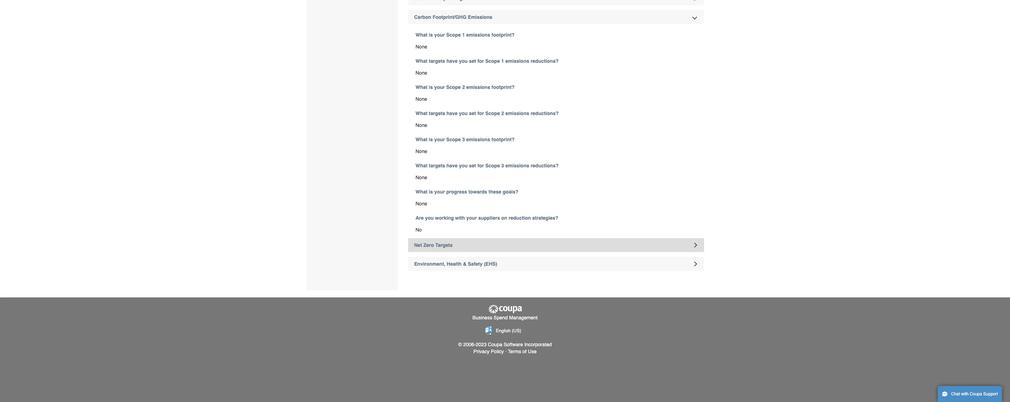 Task type: describe. For each thing, give the bounding box(es) containing it.
with inside button
[[961, 392, 969, 397]]

4 none from the top
[[416, 122, 427, 128]]

&
[[463, 261, 467, 267]]

environment, health & safety (ehs) button
[[408, 257, 704, 271]]

footprint? for what is your scope 3 emissions footprint?
[[492, 137, 515, 142]]

targets
[[435, 242, 453, 248]]

you for 2
[[459, 111, 468, 116]]

software
[[504, 342, 523, 347]]

these
[[489, 189, 501, 195]]

is for what is your progress towards these goals?
[[429, 189, 433, 195]]

reduction
[[509, 215, 531, 221]]

© 2006-2023 coupa software incorporated
[[458, 342, 552, 347]]

your for what is your scope 1 emissions footprint?
[[434, 32, 445, 38]]

reductions? for what targets have you set for scope 1 emissions reductions?
[[531, 58, 559, 64]]

what is your progress towards these goals?
[[416, 189, 518, 195]]

use
[[528, 349, 537, 354]]

set for 2
[[469, 111, 476, 116]]

0 horizontal spatial 3
[[462, 137, 465, 142]]

you right "are" at the left
[[425, 215, 434, 221]]

of
[[522, 349, 527, 354]]

coupa supplier portal image
[[488, 305, 522, 314]]

net zero targets
[[414, 242, 453, 248]]

(ehs)
[[484, 261, 497, 267]]

1 vertical spatial 2
[[501, 111, 504, 116]]

1 none from the top
[[416, 44, 427, 50]]

what for what is your scope 3 emissions footprint?
[[416, 137, 427, 142]]

for for 3
[[477, 163, 484, 169]]

is for what is your scope 1 emissions footprint?
[[429, 32, 433, 38]]

terms of use
[[508, 349, 537, 354]]

privacy policy link
[[473, 349, 504, 354]]

footprint/ghg
[[433, 14, 467, 20]]

environment, health & safety (ehs) heading
[[408, 257, 704, 271]]

have for what targets have you set for scope 1 emissions reductions?
[[446, 58, 458, 64]]

footprint? for what is your scope 1 emissions footprint?
[[492, 32, 515, 38]]

2 none from the top
[[416, 70, 427, 76]]

what targets have you set for scope 2 emissions reductions?
[[416, 111, 559, 116]]

incorporated
[[524, 342, 552, 347]]

carbon footprint/ghg emissions heading
[[408, 10, 704, 24]]

have for what targets have you set for scope 3 emissions reductions?
[[446, 163, 458, 169]]

what for what is your progress towards these goals?
[[416, 189, 427, 195]]

0 horizontal spatial coupa
[[488, 342, 502, 347]]

2023
[[476, 342, 487, 347]]

english
[[496, 328, 511, 334]]

carbon footprint/ghg emissions
[[414, 14, 492, 20]]

reductions? for what targets have you set for scope 3 emissions reductions?
[[531, 163, 559, 169]]

environment,
[[414, 261, 445, 267]]

terms of use link
[[508, 349, 537, 354]]

privacy
[[473, 349, 489, 354]]

0 horizontal spatial with
[[455, 215, 465, 221]]

reductions? for what targets have you set for scope 2 emissions reductions?
[[531, 111, 559, 116]]

safety
[[468, 261, 483, 267]]

what for what targets have you set for scope 1 emissions reductions?
[[416, 58, 427, 64]]

targets for what targets have you set for scope 3 emissions reductions?
[[429, 163, 445, 169]]

strategies?
[[532, 215, 558, 221]]

chat
[[951, 392, 960, 397]]

suppliers
[[478, 215, 500, 221]]

what is your scope 1 emissions footprint?
[[416, 32, 515, 38]]

0 horizontal spatial 2
[[462, 84, 465, 90]]

progress
[[446, 189, 467, 195]]

3 none from the top
[[416, 96, 427, 102]]

spend
[[494, 315, 508, 321]]

1 vertical spatial 1
[[501, 58, 504, 64]]



Task type: vqa. For each thing, say whether or not it's contained in the screenshot.
What for What is your Scope 1 emissions footprint?
yes



Task type: locate. For each thing, give the bounding box(es) containing it.
4 what from the top
[[416, 111, 427, 116]]

2 vertical spatial have
[[446, 163, 458, 169]]

what for what is your scope 1 emissions footprint?
[[416, 32, 427, 38]]

your
[[434, 32, 445, 38], [434, 84, 445, 90], [434, 137, 445, 142], [434, 189, 445, 195], [466, 215, 477, 221]]

1 vertical spatial coupa
[[970, 392, 982, 397]]

working
[[435, 215, 454, 221]]

your for what is your progress towards these goals?
[[434, 189, 445, 195]]

1 set from the top
[[469, 58, 476, 64]]

footprint? down emissions
[[492, 32, 515, 38]]

for for 2
[[477, 111, 484, 116]]

chat with coupa support
[[951, 392, 998, 397]]

with right the working
[[455, 215, 465, 221]]

1 horizontal spatial 2
[[501, 111, 504, 116]]

your for what is your scope 2 emissions footprint?
[[434, 84, 445, 90]]

0 vertical spatial targets
[[429, 58, 445, 64]]

is for what is your scope 2 emissions footprint?
[[429, 84, 433, 90]]

what is your scope 3 emissions footprint?
[[416, 137, 515, 142]]

footprint? down what targets have you set for scope 2 emissions reductions? at the top
[[492, 137, 515, 142]]

english (us)
[[496, 328, 521, 334]]

scope
[[446, 32, 461, 38], [485, 58, 500, 64], [446, 84, 461, 90], [485, 111, 500, 116], [446, 137, 461, 142], [485, 163, 500, 169]]

what
[[416, 32, 427, 38], [416, 58, 427, 64], [416, 84, 427, 90], [416, 111, 427, 116], [416, 137, 427, 142], [416, 163, 427, 169], [416, 189, 427, 195]]

3 is from the top
[[429, 137, 433, 142]]

0 vertical spatial footprint?
[[492, 32, 515, 38]]

1 vertical spatial targets
[[429, 111, 445, 116]]

2 vertical spatial reductions?
[[531, 163, 559, 169]]

2 for from the top
[[477, 111, 484, 116]]

1 horizontal spatial 1
[[501, 58, 504, 64]]

5 what from the top
[[416, 137, 427, 142]]

2 vertical spatial for
[[477, 163, 484, 169]]

set for 1
[[469, 58, 476, 64]]

0 vertical spatial have
[[446, 58, 458, 64]]

with right the chat
[[961, 392, 969, 397]]

1 what from the top
[[416, 32, 427, 38]]

have for what targets have you set for scope 2 emissions reductions?
[[446, 111, 458, 116]]

what for what targets have you set for scope 2 emissions reductions?
[[416, 111, 427, 116]]

have down what is your scope 2 emissions footprint?
[[446, 111, 458, 116]]

2 have from the top
[[446, 111, 458, 116]]

coupa
[[488, 342, 502, 347], [970, 392, 982, 397]]

you down what is your scope 2 emissions footprint?
[[459, 111, 468, 116]]

0 vertical spatial with
[[455, 215, 465, 221]]

health
[[447, 261, 462, 267]]

net
[[414, 242, 422, 248]]

policy
[[491, 349, 504, 354]]

you
[[459, 58, 468, 64], [459, 111, 468, 116], [459, 163, 468, 169], [425, 215, 434, 221]]

2 set from the top
[[469, 111, 476, 116]]

for down what is your scope 2 emissions footprint?
[[477, 111, 484, 116]]

is for what is your scope 3 emissions footprint?
[[429, 137, 433, 142]]

footprint? up what targets have you set for scope 2 emissions reductions? at the top
[[492, 84, 515, 90]]

set
[[469, 58, 476, 64], [469, 111, 476, 116], [469, 163, 476, 169]]

what is your scope 2 emissions footprint?
[[416, 84, 515, 90]]

6 what from the top
[[416, 163, 427, 169]]

reductions?
[[531, 58, 559, 64], [531, 111, 559, 116], [531, 163, 559, 169]]

1 reductions? from the top
[[531, 58, 559, 64]]

you down what is your scope 3 emissions footprint?
[[459, 163, 468, 169]]

7 none from the top
[[416, 201, 427, 207]]

what targets have you set for scope 3 emissions reductions?
[[416, 163, 559, 169]]

1 vertical spatial for
[[477, 111, 484, 116]]

0 horizontal spatial 1
[[462, 32, 465, 38]]

0 vertical spatial reductions?
[[531, 58, 559, 64]]

are you working with your suppliers on reduction strategies?
[[416, 215, 558, 221]]

footprint? for what is your scope 2 emissions footprint?
[[492, 84, 515, 90]]

heading
[[408, 0, 704, 5]]

7 what from the top
[[416, 189, 427, 195]]

none
[[416, 44, 427, 50], [416, 70, 427, 76], [416, 96, 427, 102], [416, 122, 427, 128], [416, 149, 427, 154], [416, 175, 427, 180], [416, 201, 427, 207]]

2 vertical spatial set
[[469, 163, 476, 169]]

for up towards
[[477, 163, 484, 169]]

emissions
[[466, 32, 490, 38], [505, 58, 529, 64], [466, 84, 490, 90], [505, 111, 529, 116], [466, 137, 490, 142], [505, 163, 529, 169]]

2006-
[[463, 342, 476, 347]]

0 vertical spatial set
[[469, 58, 476, 64]]

1 for from the top
[[477, 58, 484, 64]]

2 vertical spatial targets
[[429, 163, 445, 169]]

2 vertical spatial footprint?
[[492, 137, 515, 142]]

(us)
[[512, 328, 521, 334]]

are
[[416, 215, 424, 221]]

1 horizontal spatial coupa
[[970, 392, 982, 397]]

targets for what targets have you set for scope 1 emissions reductions?
[[429, 58, 445, 64]]

set down what is your scope 2 emissions footprint?
[[469, 111, 476, 116]]

for
[[477, 58, 484, 64], [477, 111, 484, 116], [477, 163, 484, 169]]

3 footprint? from the top
[[492, 137, 515, 142]]

2 what from the top
[[416, 58, 427, 64]]

coupa up "policy" in the left bottom of the page
[[488, 342, 502, 347]]

carbon footprint/ghg emissions button
[[408, 10, 704, 24]]

what for what is your scope 2 emissions footprint?
[[416, 84, 427, 90]]

for for 1
[[477, 58, 484, 64]]

0 vertical spatial 1
[[462, 32, 465, 38]]

chat with coupa support button
[[938, 386, 1002, 402]]

support
[[983, 392, 998, 397]]

3
[[462, 137, 465, 142], [501, 163, 504, 169]]

you for 1
[[459, 58, 468, 64]]

1 vertical spatial have
[[446, 111, 458, 116]]

2
[[462, 84, 465, 90], [501, 111, 504, 116]]

0 vertical spatial 3
[[462, 137, 465, 142]]

you down what is your scope 1 emissions footprint?
[[459, 58, 468, 64]]

coupa inside button
[[970, 392, 982, 397]]

0 vertical spatial coupa
[[488, 342, 502, 347]]

0 vertical spatial 2
[[462, 84, 465, 90]]

1 targets from the top
[[429, 58, 445, 64]]

what for what targets have you set for scope 3 emissions reductions?
[[416, 163, 427, 169]]

1 horizontal spatial 3
[[501, 163, 504, 169]]

with
[[455, 215, 465, 221], [961, 392, 969, 397]]

1 vertical spatial with
[[961, 392, 969, 397]]

set up towards
[[469, 163, 476, 169]]

3 set from the top
[[469, 163, 476, 169]]

you for 3
[[459, 163, 468, 169]]

goals?
[[503, 189, 518, 195]]

management
[[509, 315, 538, 321]]

0 vertical spatial for
[[477, 58, 484, 64]]

have
[[446, 58, 458, 64], [446, 111, 458, 116], [446, 163, 458, 169]]

5 none from the top
[[416, 149, 427, 154]]

2 footprint? from the top
[[492, 84, 515, 90]]

carbon
[[414, 14, 431, 20]]

3 reductions? from the top
[[531, 163, 559, 169]]

1 vertical spatial reductions?
[[531, 111, 559, 116]]

2 reductions? from the top
[[531, 111, 559, 116]]

©
[[458, 342, 462, 347]]

1 vertical spatial footprint?
[[492, 84, 515, 90]]

1
[[462, 32, 465, 38], [501, 58, 504, 64]]

have up progress
[[446, 163, 458, 169]]

1 horizontal spatial with
[[961, 392, 969, 397]]

business
[[472, 315, 492, 321]]

set down what is your scope 1 emissions footprint?
[[469, 58, 476, 64]]

1 vertical spatial set
[[469, 111, 476, 116]]

net zero targets button
[[408, 238, 704, 252]]

environment, health & safety (ehs)
[[414, 261, 497, 267]]

zero
[[423, 242, 434, 248]]

3 targets from the top
[[429, 163, 445, 169]]

3 for from the top
[[477, 163, 484, 169]]

emissions
[[468, 14, 492, 20]]

terms
[[508, 349, 521, 354]]

what targets have you set for scope 1 emissions reductions?
[[416, 58, 559, 64]]

your for what is your scope 3 emissions footprint?
[[434, 137, 445, 142]]

1 is from the top
[[429, 32, 433, 38]]

no
[[416, 227, 422, 233]]

have down what is your scope 1 emissions footprint?
[[446, 58, 458, 64]]

3 have from the top
[[446, 163, 458, 169]]

set for 3
[[469, 163, 476, 169]]

footprint?
[[492, 32, 515, 38], [492, 84, 515, 90], [492, 137, 515, 142]]

privacy policy
[[473, 349, 504, 354]]

3 what from the top
[[416, 84, 427, 90]]

4 is from the top
[[429, 189, 433, 195]]

2 is from the top
[[429, 84, 433, 90]]

is
[[429, 32, 433, 38], [429, 84, 433, 90], [429, 137, 433, 142], [429, 189, 433, 195]]

for down what is your scope 1 emissions footprint?
[[477, 58, 484, 64]]

1 vertical spatial 3
[[501, 163, 504, 169]]

1 have from the top
[[446, 58, 458, 64]]

business spend management
[[472, 315, 538, 321]]

net zero targets heading
[[408, 238, 704, 252]]

targets for what targets have you set for scope 2 emissions reductions?
[[429, 111, 445, 116]]

1 footprint? from the top
[[492, 32, 515, 38]]

2 targets from the top
[[429, 111, 445, 116]]

6 none from the top
[[416, 175, 427, 180]]

coupa left support
[[970, 392, 982, 397]]

on
[[501, 215, 507, 221]]

targets
[[429, 58, 445, 64], [429, 111, 445, 116], [429, 163, 445, 169]]

towards
[[468, 189, 487, 195]]



